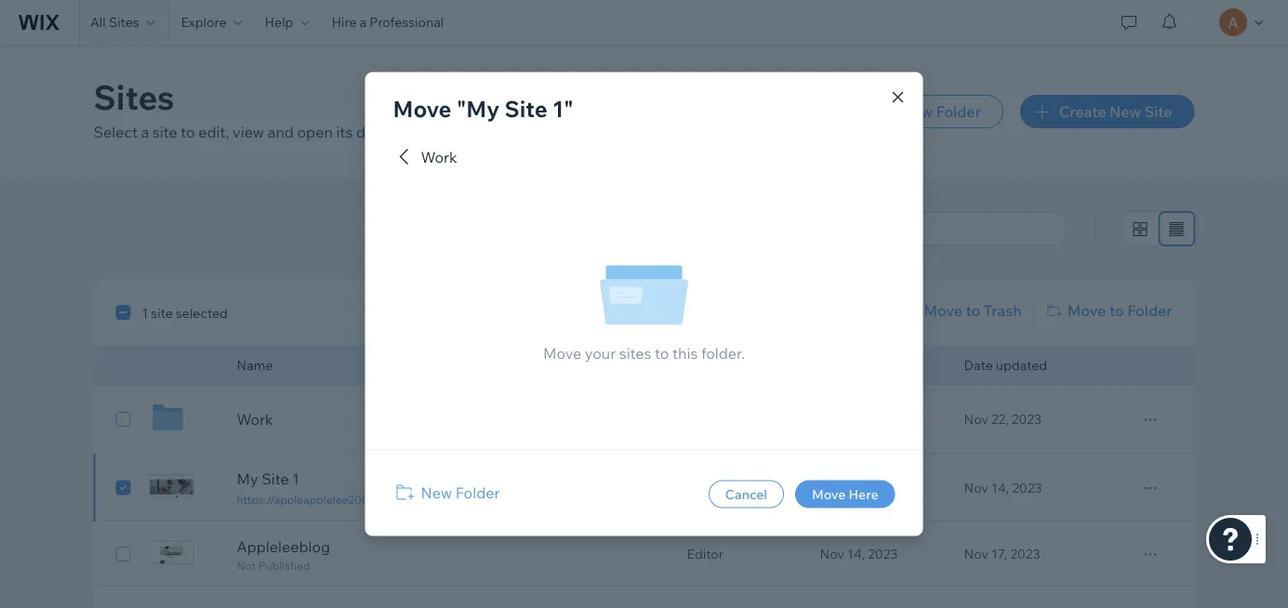 Task type: locate. For each thing, give the bounding box(es) containing it.
1"
[[553, 94, 574, 122]]

create new site button
[[1020, 95, 1195, 128]]

nov 14, 2023
[[820, 480, 898, 496], [964, 480, 1042, 496], [820, 546, 898, 562]]

new inside create new folder button
[[901, 102, 933, 121]]

appleleeblog not published
[[237, 538, 330, 573]]

14,
[[847, 480, 865, 496], [992, 480, 1009, 496], [847, 546, 865, 562]]

all sites
[[90, 14, 139, 30]]

1 vertical spatial site
[[151, 305, 173, 321]]

site for new
[[1145, 102, 1173, 121]]

1 vertical spatial work
[[237, 410, 273, 428]]

2 vertical spatial 1
[[482, 493, 487, 507]]

site-
[[460, 493, 482, 507]]

0 vertical spatial folder
[[936, 102, 981, 121]]

folder
[[936, 102, 981, 121], [1128, 301, 1173, 320], [456, 483, 500, 502]]

1 site selected checkbox
[[116, 301, 228, 324]]

work down name
[[237, 410, 273, 428]]

a right the hire
[[360, 14, 367, 30]]

nov
[[964, 411, 989, 427], [820, 480, 844, 496], [964, 480, 989, 496], [820, 546, 844, 562], [964, 546, 989, 562]]

0 horizontal spatial create
[[851, 102, 898, 121]]

https://appleapplelee2001.wixsite.com/my-site-1 button
[[237, 491, 487, 508]]

0 vertical spatial a
[[360, 14, 367, 30]]

editor left cancel at right
[[687, 480, 724, 496]]

0 vertical spatial site
[[153, 123, 177, 141]]

1
[[142, 305, 148, 321], [292, 470, 299, 488], [482, 493, 487, 507]]

folder for create new folder
[[936, 102, 981, 121]]

move inside move to trash button
[[924, 301, 963, 320]]

hire a professional link
[[320, 0, 455, 45]]

0 vertical spatial sites
[[109, 14, 139, 30]]

0 horizontal spatial folder
[[456, 483, 500, 502]]

its
[[336, 123, 353, 141]]

1 vertical spatial editor
[[687, 480, 724, 496]]

editor left type
[[687, 357, 724, 373]]

2 horizontal spatial site
[[1145, 102, 1173, 121]]

to
[[181, 123, 195, 141], [966, 301, 981, 320], [1110, 301, 1124, 320], [655, 344, 669, 362]]

edit,
[[198, 123, 229, 141]]

1 horizontal spatial create
[[1059, 102, 1106, 121]]

move up dashboard.
[[393, 94, 452, 122]]

move inside move to folder button
[[1068, 301, 1106, 320]]

"my
[[457, 94, 500, 122]]

1 horizontal spatial site
[[505, 94, 548, 122]]

select
[[93, 123, 138, 141]]

create
[[851, 102, 898, 121], [1059, 102, 1106, 121]]

editor type
[[687, 357, 754, 373]]

1 vertical spatial a
[[141, 123, 149, 141]]

here
[[849, 486, 879, 502]]

sites select a site to edit, view and open its dashboard.
[[93, 75, 434, 141]]

nov 22, 2023
[[964, 411, 1042, 427]]

site inside button
[[1145, 102, 1173, 121]]

folder for move to folder
[[1128, 301, 1173, 320]]

appleleeblog image
[[149, 540, 194, 565]]

create inside button
[[1059, 102, 1106, 121]]

folder inside button
[[936, 102, 981, 121]]

0 horizontal spatial 1
[[142, 305, 148, 321]]

1 create from the left
[[851, 102, 898, 121]]

sites
[[619, 344, 652, 362]]

create new folder
[[851, 102, 981, 121]]

17,
[[992, 546, 1008, 562]]

0 horizontal spatial new
[[421, 483, 452, 502]]

move
[[393, 94, 452, 122], [924, 301, 963, 320], [1068, 301, 1106, 320], [543, 344, 582, 362], [812, 486, 846, 502]]

None checkbox
[[116, 408, 131, 431], [116, 477, 131, 499], [116, 543, 131, 566], [116, 408, 131, 431], [116, 477, 131, 499], [116, 543, 131, 566]]

create new site
[[1059, 102, 1173, 121]]

move left trash
[[924, 301, 963, 320]]

folder.
[[701, 344, 745, 362]]

a
[[360, 14, 367, 30], [141, 123, 149, 141]]

move left here
[[812, 486, 846, 502]]

site inside sites select a site to edit, view and open its dashboard.
[[153, 123, 177, 141]]

new inside create new site button
[[1110, 102, 1141, 121]]

move to trash button
[[902, 300, 1022, 322]]

work down dashboard.
[[421, 147, 457, 166]]

sites
[[109, 14, 139, 30], [93, 75, 175, 118]]

2 create from the left
[[1059, 102, 1106, 121]]

name
[[237, 357, 273, 373]]

2 horizontal spatial folder
[[1128, 301, 1173, 320]]

trash
[[984, 301, 1022, 320]]

site left selected
[[151, 305, 173, 321]]

0 horizontal spatial site
[[262, 470, 289, 488]]

site
[[153, 123, 177, 141], [151, 305, 173, 321]]

nov down move here button
[[820, 546, 844, 562]]

open
[[297, 123, 333, 141]]

14, for appleleeblog
[[847, 546, 865, 562]]

updated
[[996, 357, 1048, 373]]

0 vertical spatial 1
[[142, 305, 148, 321]]

1 inside checkbox
[[142, 305, 148, 321]]

appleleeblog
[[237, 538, 330, 556]]

3 editor from the top
[[687, 546, 724, 562]]

date
[[964, 357, 993, 373]]

nov 17, 2023
[[964, 546, 1041, 562]]

move right trash
[[1068, 301, 1106, 320]]

0 horizontal spatial a
[[141, 123, 149, 141]]

14, for my site 1
[[992, 480, 1009, 496]]

and
[[268, 123, 294, 141]]

2023
[[1012, 411, 1042, 427], [868, 480, 898, 496], [1012, 480, 1042, 496], [868, 546, 898, 562], [1010, 546, 1041, 562]]

1 vertical spatial sites
[[93, 75, 175, 118]]

1 horizontal spatial work
[[421, 147, 457, 166]]

1 horizontal spatial folder
[[936, 102, 981, 121]]

move here
[[812, 486, 879, 502]]

0 horizontal spatial work
[[237, 410, 273, 428]]

1 horizontal spatial new
[[901, 102, 933, 121]]

sites right all
[[109, 14, 139, 30]]

create inside button
[[851, 102, 898, 121]]

1 site selected
[[142, 305, 228, 321]]

sites up select
[[93, 75, 175, 118]]

move inside move here button
[[812, 486, 846, 502]]

a right select
[[141, 123, 149, 141]]

site left edit,
[[153, 123, 177, 141]]

2 vertical spatial editor
[[687, 546, 724, 562]]

create new folder button
[[812, 95, 1004, 128]]

editor
[[687, 357, 724, 373], [687, 480, 724, 496], [687, 546, 724, 562]]

1 horizontal spatial a
[[360, 14, 367, 30]]

cancel
[[725, 486, 767, 502]]

editor down cancel button
[[687, 546, 724, 562]]

0 vertical spatial work
[[421, 147, 457, 166]]

move to folder button
[[1045, 300, 1173, 322]]

2 vertical spatial folder
[[456, 483, 500, 502]]

2 horizontal spatial new
[[1110, 102, 1141, 121]]

0 vertical spatial editor
[[687, 357, 724, 373]]

move left your
[[543, 344, 582, 362]]

site
[[505, 94, 548, 122], [1145, 102, 1173, 121], [262, 470, 289, 488]]

new for site
[[1110, 102, 1141, 121]]

1 vertical spatial folder
[[1128, 301, 1173, 320]]

work
[[421, 147, 457, 166], [237, 410, 273, 428]]

1 vertical spatial 1
[[292, 470, 299, 488]]

new
[[901, 102, 933, 121], [1110, 102, 1141, 121], [421, 483, 452, 502]]



Task type: vqa. For each thing, say whether or not it's contained in the screenshot.
THE TRASH in the right of the page
yes



Task type: describe. For each thing, give the bounding box(es) containing it.
not
[[237, 559, 256, 573]]

nov 14, 2023 for my site 1
[[964, 480, 1042, 496]]

sites inside sites select a site to edit, view and open its dashboard.
[[93, 75, 175, 118]]

move for move your sites to this folder.
[[543, 344, 582, 362]]

move to trash
[[924, 301, 1022, 320]]

new for folder
[[901, 102, 933, 121]]

move for move here
[[812, 486, 846, 502]]

my
[[237, 470, 258, 488]]

move here button
[[795, 480, 895, 508]]

2 editor from the top
[[687, 480, 724, 496]]

create for create new folder
[[851, 102, 898, 121]]

new inside new folder button
[[421, 483, 452, 502]]

your
[[585, 344, 616, 362]]

move to folder
[[1068, 301, 1173, 320]]

new folder button
[[393, 481, 500, 504]]

create for create new site
[[1059, 102, 1106, 121]]

nov left 22,
[[964, 411, 989, 427]]

professional
[[370, 14, 444, 30]]

published
[[258, 559, 310, 573]]

move for move to trash
[[924, 301, 963, 320]]

move your sites to this folder.
[[543, 344, 745, 362]]

22,
[[992, 411, 1009, 427]]

nov left here
[[820, 480, 844, 496]]

dashboard.
[[356, 123, 434, 141]]

1 horizontal spatial 1
[[292, 470, 299, 488]]

move for move "my site 1"
[[393, 94, 452, 122]]

this
[[673, 344, 698, 362]]

to inside sites select a site to edit, view and open its dashboard.
[[181, 123, 195, 141]]

hire
[[332, 14, 357, 30]]

explore
[[181, 14, 227, 30]]

work inside work button
[[421, 147, 457, 166]]

my site 1 image
[[149, 474, 194, 498]]

hire a professional
[[332, 14, 444, 30]]

cancel button
[[709, 480, 784, 508]]

nov left 17,
[[964, 546, 989, 562]]

site inside my site 1 https://appleapplelee2001.wixsite.com/my-site-1
[[262, 470, 289, 488]]

type
[[727, 357, 754, 373]]

move "my site 1"
[[393, 94, 574, 122]]

site inside 1 site selected checkbox
[[151, 305, 173, 321]]

https://appleapplelee2001.wixsite.com/my-
[[237, 493, 460, 507]]

site for "my
[[505, 94, 548, 122]]

nov up 'nov 17, 2023'
[[964, 480, 989, 496]]

new folder
[[421, 483, 500, 502]]

nov 14, 2023 for appleleeblog
[[820, 546, 898, 562]]

date updated
[[964, 357, 1048, 373]]

help
[[265, 14, 293, 30]]

view
[[233, 123, 264, 141]]

1 editor from the top
[[687, 357, 724, 373]]

move for move to folder
[[1068, 301, 1106, 320]]

a inside hire a professional "link"
[[360, 14, 367, 30]]

help button
[[254, 0, 320, 45]]

work button
[[393, 146, 457, 168]]

2 horizontal spatial 1
[[482, 493, 487, 507]]

selected
[[176, 305, 228, 321]]

my site 1 https://appleapplelee2001.wixsite.com/my-site-1
[[237, 470, 487, 507]]

a inside sites select a site to edit, view and open its dashboard.
[[141, 123, 149, 141]]

all
[[90, 14, 106, 30]]

Search for a site... field
[[786, 213, 1061, 245]]



